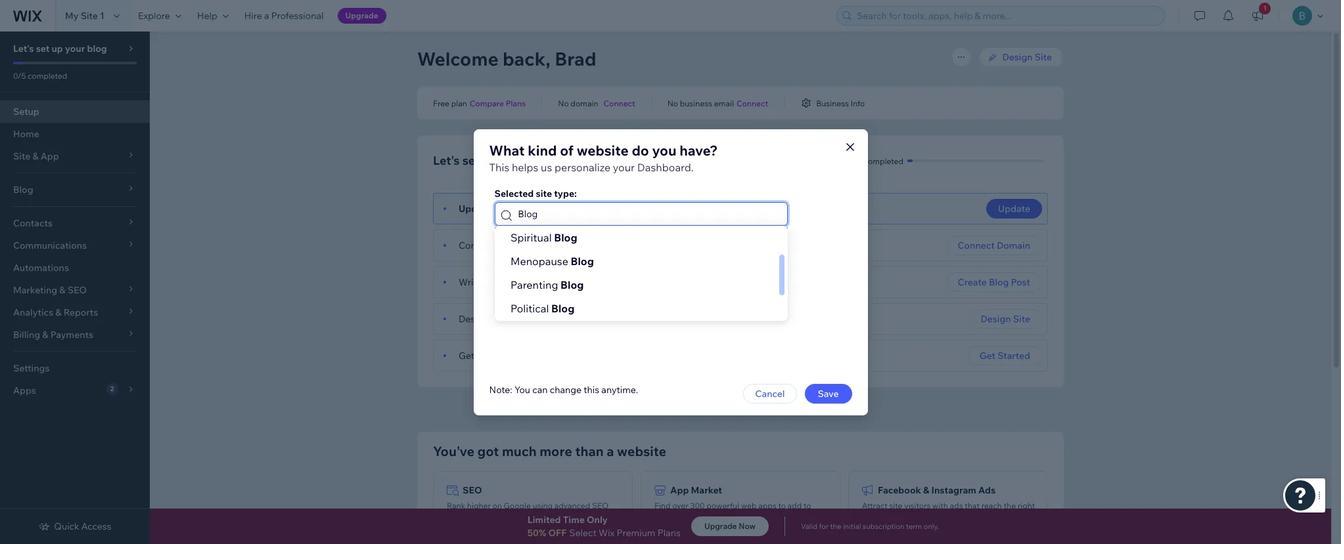 Task type: vqa. For each thing, say whether or not it's contained in the screenshot.
MOBILE
no



Task type: locate. For each thing, give the bounding box(es) containing it.
site down post in the bottom of the page
[[1013, 314, 1031, 325]]

your inside what kind of website do you have? this helps us personalize your dashboard.
[[613, 161, 635, 174]]

blog
[[87, 43, 107, 55], [528, 153, 554, 168], [515, 203, 535, 215], [525, 277, 544, 289]]

completed inside sidebar "element"
[[28, 71, 67, 81]]

advanced
[[555, 502, 590, 511]]

up inside sidebar "element"
[[52, 43, 63, 55]]

the left right
[[1004, 502, 1016, 511]]

0 horizontal spatial set
[[36, 43, 50, 55]]

1 vertical spatial website
[[512, 314, 546, 325]]

spiritual
[[510, 231, 552, 244]]

select
[[569, 528, 597, 540]]

menopause
[[510, 255, 568, 268]]

0/5 down info on the right top of page
[[850, 156, 862, 166]]

up up setup "link"
[[52, 43, 63, 55]]

1 vertical spatial site
[[890, 502, 903, 511]]

more
[[540, 444, 572, 460]]

list box
[[495, 202, 788, 344]]

get for get started
[[980, 350, 996, 362]]

1 vertical spatial wix
[[599, 528, 615, 540]]

0/5 completed down info on the right top of page
[[850, 156, 904, 166]]

2 no from the left
[[668, 98, 678, 108]]

facebook & instagram ads
[[878, 485, 996, 497]]

google inside rank higher on google using advanced seo tools.
[[504, 502, 531, 511]]

on right the found
[[504, 350, 515, 362]]

0 horizontal spatial site
[[536, 188, 552, 199]]

no for no domain
[[558, 98, 569, 108]]

domain
[[997, 240, 1031, 252]]

0 horizontal spatial to
[[779, 502, 786, 511]]

what kind of website do you have? this helps us personalize your dashboard.
[[489, 142, 718, 174]]

my site 1
[[65, 10, 104, 22]]

site for attract
[[890, 502, 903, 511]]

0 vertical spatial let's
[[13, 43, 34, 55]]

2 vertical spatial website
[[617, 444, 667, 460]]

blog right first
[[525, 277, 544, 289]]

2 vertical spatial a
[[607, 444, 614, 460]]

1 horizontal spatial with
[[933, 502, 948, 511]]

your down the do
[[613, 161, 635, 174]]

1 vertical spatial google
[[504, 502, 531, 511]]

blog down selected site type: in the left of the page
[[515, 203, 535, 215]]

only.
[[924, 523, 939, 532]]

back,
[[503, 47, 551, 70]]

tools.
[[447, 511, 467, 521]]

0 vertical spatial set
[[36, 43, 50, 55]]

no left business
[[668, 98, 678, 108]]

0 vertical spatial 0/5
[[13, 71, 26, 81]]

2 get from the left
[[980, 350, 996, 362]]

1 horizontal spatial upgrade
[[705, 522, 737, 532]]

post
[[546, 277, 565, 289]]

domain down brad
[[571, 98, 598, 108]]

1 vertical spatial with
[[933, 502, 948, 511]]

info
[[851, 98, 865, 108]]

update your blog type
[[459, 203, 558, 215]]

2 horizontal spatial site
[[1035, 51, 1052, 63]]

0 horizontal spatial no
[[558, 98, 569, 108]]

1 to from the left
[[779, 502, 786, 511]]

website right than
[[617, 444, 667, 460]]

0 vertical spatial seo
[[463, 485, 482, 497]]

upgrade inside upgrade button
[[345, 11, 378, 20]]

write your first blog post
[[459, 277, 565, 289]]

0 vertical spatial upgrade
[[345, 11, 378, 20]]

0 horizontal spatial seo
[[463, 485, 482, 497]]

let's set up your blog inside sidebar "element"
[[13, 43, 107, 55]]

0 horizontal spatial update
[[459, 203, 491, 215]]

connect up the do
[[604, 98, 635, 108]]

completed up setup
[[28, 71, 67, 81]]

your left first
[[484, 277, 503, 289]]

design site up get started button
[[981, 314, 1031, 325]]

1 horizontal spatial no
[[668, 98, 678, 108]]

0 horizontal spatial site
[[81, 10, 98, 22]]

0 horizontal spatial a
[[264, 10, 269, 22]]

ukraine
[[716, 404, 750, 416]]

no
[[558, 98, 569, 108], [668, 98, 678, 108]]

0/5 completed
[[13, 71, 67, 81], [850, 156, 904, 166]]

1 horizontal spatial set
[[463, 153, 480, 168]]

design site button
[[969, 310, 1043, 329]]

1 vertical spatial upgrade
[[705, 522, 737, 532]]

dashboard.
[[637, 161, 694, 174]]

let's set up your blog up selected
[[433, 153, 554, 168]]

1 horizontal spatial a
[[498, 240, 503, 252]]

on for found
[[504, 350, 515, 362]]

no for no business email
[[668, 98, 678, 108]]

blog up the parenting blog
[[571, 255, 594, 268]]

1 vertical spatial the
[[830, 523, 842, 532]]

get left the found
[[459, 350, 475, 362]]

blog down post
[[551, 302, 574, 315]]

1 vertical spatial plans
[[658, 528, 681, 540]]

1 vertical spatial let's
[[433, 153, 460, 168]]

0 vertical spatial the
[[1004, 502, 1016, 511]]

the
[[1004, 502, 1016, 511], [830, 523, 842, 532]]

domain up menopause blog
[[539, 240, 571, 252]]

a for custom
[[498, 240, 503, 252]]

google up "can"
[[517, 350, 549, 362]]

let's set up your blog down my
[[13, 43, 107, 55]]

design down write
[[459, 314, 489, 325]]

right
[[1018, 502, 1036, 511]]

powerful
[[707, 502, 740, 511]]

0 vertical spatial site
[[536, 188, 552, 199]]

2 connect link from the left
[[737, 97, 768, 109]]

email
[[714, 98, 734, 108]]

my
[[65, 10, 79, 22]]

0 vertical spatial a
[[264, 10, 269, 22]]

1 horizontal spatial update
[[999, 203, 1031, 215]]

update inside 'button'
[[999, 203, 1031, 215]]

up
[[52, 43, 63, 55], [483, 153, 497, 168]]

your left 'site.'
[[655, 511, 671, 521]]

1 vertical spatial site
[[1035, 51, 1052, 63]]

1 vertical spatial a
[[498, 240, 503, 252]]

with right stands
[[695, 404, 714, 416]]

connect link up the do
[[604, 97, 635, 109]]

0 vertical spatial plans
[[506, 98, 526, 108]]

0 horizontal spatial upgrade
[[345, 11, 378, 20]]

your inside the find over 300 powerful web apps to add to your site.
[[655, 511, 671, 521]]

Search for tools, apps, help & more... field
[[853, 7, 1161, 25]]

50%
[[528, 528, 546, 540]]

1 vertical spatial completed
[[864, 156, 904, 166]]

plans right compare
[[506, 98, 526, 108]]

connect right email
[[737, 98, 768, 108]]

let's up setup
[[13, 43, 34, 55]]

blog down menopause blog
[[560, 278, 584, 292]]

plans
[[506, 98, 526, 108], [658, 528, 681, 540]]

0 vertical spatial up
[[52, 43, 63, 55]]

type
[[537, 203, 558, 215]]

1 horizontal spatial on
[[504, 350, 515, 362]]

with down facebook & instagram ads
[[933, 502, 948, 511]]

your down my
[[65, 43, 85, 55]]

1 horizontal spatial plans
[[658, 528, 681, 540]]

1 vertical spatial domain
[[539, 240, 571, 252]]

upgrade button
[[338, 8, 386, 24]]

0 vertical spatial design site
[[1003, 51, 1052, 63]]

0 horizontal spatial let's
[[13, 43, 34, 55]]

app market
[[670, 485, 722, 497]]

site down search for tools, apps, help & more... field
[[1035, 51, 1052, 63]]

this
[[584, 384, 600, 396]]

1 vertical spatial up
[[483, 153, 497, 168]]

2 update from the left
[[999, 203, 1031, 215]]

get left started
[[980, 350, 996, 362]]

0 horizontal spatial 0/5 completed
[[13, 71, 67, 81]]

0/5 up setup
[[13, 71, 26, 81]]

design down search for tools, apps, help & more... field
[[1003, 51, 1033, 63]]

1 vertical spatial set
[[463, 153, 480, 168]]

with inside "attract site visitors with ads that reach the right audience."
[[933, 502, 948, 511]]

on inside rank higher on google using advanced seo tools.
[[493, 502, 502, 511]]

1 horizontal spatial 0/5 completed
[[850, 156, 904, 166]]

0 horizontal spatial wix
[[599, 528, 615, 540]]

sidebar element
[[0, 32, 150, 545]]

0/5 inside sidebar "element"
[[13, 71, 26, 81]]

site inside "attract site visitors with ads that reach the right audience."
[[890, 502, 903, 511]]

update down this
[[459, 203, 491, 215]]

completed down info on the right top of page
[[864, 156, 904, 166]]

a
[[264, 10, 269, 22], [498, 240, 503, 252], [607, 444, 614, 460]]

1
[[1264, 4, 1267, 12], [100, 10, 104, 22]]

1 get from the left
[[459, 350, 475, 362]]

political
[[510, 302, 549, 315]]

plans down 'site.'
[[658, 528, 681, 540]]

let's
[[13, 43, 34, 55], [433, 153, 460, 168]]

seo up higher
[[463, 485, 482, 497]]

create
[[958, 277, 987, 289]]

compare plans link
[[470, 97, 526, 109]]

set left this
[[463, 153, 480, 168]]

add
[[788, 502, 802, 511]]

wix inside limited time only 50% off select wix premium plans
[[599, 528, 615, 540]]

with
[[695, 404, 714, 416], [933, 502, 948, 511]]

upgrade right professional
[[345, 11, 378, 20]]

1 horizontal spatial site
[[890, 502, 903, 511]]

valid for the initial subscription term only.
[[801, 523, 939, 532]]

a left custom
[[498, 240, 503, 252]]

can
[[533, 384, 548, 396]]

website down parenting
[[512, 314, 546, 325]]

0 vertical spatial let's set up your blog
[[13, 43, 107, 55]]

site right my
[[81, 10, 98, 22]]

site up type
[[536, 188, 552, 199]]

1 horizontal spatial let's
[[433, 153, 460, 168]]

1 vertical spatial seo
[[592, 502, 609, 511]]

that
[[965, 502, 980, 511]]

1 no from the left
[[558, 98, 569, 108]]

0 horizontal spatial get
[[459, 350, 475, 362]]

ads
[[979, 485, 996, 497]]

a right than
[[607, 444, 614, 460]]

1 horizontal spatial 0/5
[[850, 156, 862, 166]]

to left add
[[779, 502, 786, 511]]

0 horizontal spatial 0/5
[[13, 71, 26, 81]]

0 horizontal spatial let's set up your blog
[[13, 43, 107, 55]]

change
[[550, 384, 582, 396]]

blog down the my site 1
[[87, 43, 107, 55]]

1 horizontal spatial connect link
[[737, 97, 768, 109]]

google left using
[[504, 502, 531, 511]]

connect up write
[[459, 240, 496, 252]]

1 vertical spatial let's set up your blog
[[433, 153, 554, 168]]

0 horizontal spatial with
[[695, 404, 714, 416]]

set up setup
[[36, 43, 50, 55]]

design down create blog post button
[[981, 314, 1011, 325]]

1 horizontal spatial let's set up your blog
[[433, 153, 554, 168]]

1 horizontal spatial up
[[483, 153, 497, 168]]

kind
[[528, 142, 557, 159]]

now
[[739, 522, 756, 532]]

upgrade down the find over 300 powerful web apps to add to your site.
[[705, 522, 737, 532]]

1 horizontal spatial the
[[1004, 502, 1016, 511]]

automations
[[13, 262, 69, 274]]

blog inside button
[[989, 277, 1009, 289]]

us
[[541, 161, 552, 174]]

update
[[459, 203, 491, 215], [999, 203, 1031, 215]]

1 connect link from the left
[[604, 97, 635, 109]]

0 vertical spatial website
[[577, 142, 629, 159]]

blog left post in the bottom of the page
[[989, 277, 1009, 289]]

0 vertical spatial google
[[517, 350, 549, 362]]

support
[[803, 404, 839, 416]]

subscription
[[863, 523, 905, 532]]

wix left stands
[[644, 404, 661, 416]]

site
[[81, 10, 98, 22], [1035, 51, 1052, 63], [1013, 314, 1031, 325]]

you
[[515, 384, 530, 396]]

website up personalize
[[577, 142, 629, 159]]

completed
[[28, 71, 67, 81], [864, 156, 904, 166]]

site down 'facebook'
[[890, 502, 903, 511]]

up left the helps
[[483, 153, 497, 168]]

0/5 completed up setup
[[13, 71, 67, 81]]

connect up create
[[958, 240, 995, 252]]

upgrade inside upgrade now button
[[705, 522, 737, 532]]

menopause blog
[[510, 255, 594, 268]]

your left kind
[[500, 153, 526, 168]]

0 horizontal spatial 1
[[100, 10, 104, 22]]

1 horizontal spatial wix
[[644, 404, 661, 416]]

connect a custom domain
[[459, 240, 571, 252]]

website inside what kind of website do you have? this helps us personalize your dashboard.
[[577, 142, 629, 159]]

the right for
[[830, 523, 842, 532]]

1 vertical spatial on
[[493, 502, 502, 511]]

off
[[548, 528, 567, 540]]

get inside get started button
[[980, 350, 996, 362]]

design site down search for tools, apps, help & more... field
[[1003, 51, 1052, 63]]

1 update from the left
[[459, 203, 491, 215]]

0 vertical spatial domain
[[571, 98, 598, 108]]

connect link right email
[[737, 97, 768, 109]]

update button
[[987, 199, 1043, 219]]

quick access
[[54, 521, 112, 533]]

let's set up your blog
[[13, 43, 107, 55], [433, 153, 554, 168]]

to right add
[[804, 502, 811, 511]]

your left the political
[[491, 314, 510, 325]]

1 horizontal spatial site
[[1013, 314, 1031, 325]]

1 horizontal spatial to
[[804, 502, 811, 511]]

a right hire
[[264, 10, 269, 22]]

update up domain
[[999, 203, 1031, 215]]

find
[[655, 502, 671, 511]]

2 vertical spatial site
[[1013, 314, 1031, 325]]

business
[[816, 98, 849, 108]]

connect
[[604, 98, 635, 108], [737, 98, 768, 108], [459, 240, 496, 252], [958, 240, 995, 252]]

1 horizontal spatial 1
[[1264, 4, 1267, 12]]

seo up only
[[592, 502, 609, 511]]

on right higher
[[493, 502, 502, 511]]

connect link for no domain connect
[[604, 97, 635, 109]]

let's left this
[[433, 153, 460, 168]]

have?
[[680, 142, 718, 159]]

no down brad
[[558, 98, 569, 108]]

helps
[[512, 161, 539, 174]]

0 horizontal spatial on
[[493, 502, 502, 511]]

rank
[[447, 502, 465, 511]]

apps
[[759, 502, 777, 511]]

0 vertical spatial on
[[504, 350, 515, 362]]

0 horizontal spatial completed
[[28, 71, 67, 81]]

1 vertical spatial design site
[[981, 314, 1031, 325]]

initial
[[843, 523, 861, 532]]

wix down only
[[599, 528, 615, 540]]

1 horizontal spatial get
[[980, 350, 996, 362]]

0 horizontal spatial connect link
[[604, 97, 635, 109]]

1 horizontal spatial seo
[[592, 502, 609, 511]]

market
[[691, 485, 722, 497]]

wix stands with ukraine show your support
[[644, 404, 839, 416]]

0 vertical spatial completed
[[28, 71, 67, 81]]

blog up menopause blog
[[554, 231, 577, 244]]

0 vertical spatial 0/5 completed
[[13, 71, 67, 81]]

1 vertical spatial 0/5 completed
[[850, 156, 904, 166]]

no domain connect
[[558, 98, 635, 108]]

0 horizontal spatial up
[[52, 43, 63, 55]]



Task type: describe. For each thing, give the bounding box(es) containing it.
update for update
[[999, 203, 1031, 215]]

using
[[533, 502, 553, 511]]

business info button
[[801, 97, 865, 109]]

than
[[575, 444, 604, 460]]

connect link for no business email connect
[[737, 97, 768, 109]]

personalize
[[555, 161, 611, 174]]

get started
[[980, 350, 1031, 362]]

write
[[459, 277, 482, 289]]

first
[[506, 277, 523, 289]]

note: you can change this anytime.
[[489, 384, 638, 396]]

quick
[[54, 521, 79, 533]]

blog for create
[[989, 277, 1009, 289]]

explore
[[138, 10, 170, 22]]

quick access button
[[38, 521, 112, 533]]

google for found
[[517, 350, 549, 362]]

visitors
[[905, 502, 931, 511]]

2 horizontal spatial a
[[607, 444, 614, 460]]

blog inside sidebar "element"
[[87, 43, 107, 55]]

rank higher on google using advanced seo tools.
[[447, 502, 609, 521]]

1 inside button
[[1264, 4, 1267, 12]]

save
[[818, 388, 839, 400]]

business
[[680, 98, 713, 108]]

blog for parenting
[[560, 278, 584, 292]]

upgrade for upgrade
[[345, 11, 378, 20]]

0/5 completed inside sidebar "element"
[[13, 71, 67, 81]]

save button
[[805, 384, 852, 404]]

setup
[[13, 106, 39, 118]]

plans inside limited time only 50% off select wix premium plans
[[658, 528, 681, 540]]

instagram
[[932, 485, 977, 497]]

0 vertical spatial wix
[[644, 404, 661, 416]]

attract site visitors with ads that reach the right audience.
[[862, 502, 1036, 521]]

get for get found on google
[[459, 350, 475, 362]]

professional
[[271, 10, 324, 22]]

1 horizontal spatial completed
[[864, 156, 904, 166]]

list box containing spiritual
[[495, 202, 788, 344]]

blog for spiritual
[[554, 231, 577, 244]]

300
[[690, 502, 705, 511]]

on for higher
[[493, 502, 502, 511]]

seo inside rank higher on google using advanced seo tools.
[[592, 502, 609, 511]]

plan
[[451, 98, 467, 108]]

selected
[[495, 188, 534, 199]]

1 vertical spatial 0/5
[[850, 156, 862, 166]]

blog for political
[[551, 302, 574, 315]]

welcome back, brad
[[417, 47, 597, 70]]

connect domain button
[[946, 236, 1043, 256]]

for
[[819, 523, 829, 532]]

connect domain
[[958, 240, 1031, 252]]

upgrade for upgrade now
[[705, 522, 737, 532]]

parenting
[[510, 278, 558, 292]]

0 horizontal spatial the
[[830, 523, 842, 532]]

time
[[563, 515, 585, 527]]

started
[[998, 350, 1031, 362]]

automations link
[[0, 257, 150, 279]]

you've
[[433, 444, 475, 460]]

higher
[[467, 502, 491, 511]]

blog for menopause
[[571, 255, 594, 268]]

google for higher
[[504, 502, 531, 511]]

hire a professional link
[[236, 0, 332, 32]]

political blog
[[510, 302, 574, 315]]

design site link
[[979, 47, 1064, 67]]

0 horizontal spatial plans
[[506, 98, 526, 108]]

cancel
[[755, 388, 785, 400]]

0 vertical spatial site
[[81, 10, 98, 22]]

got
[[478, 444, 499, 460]]

settings link
[[0, 358, 150, 380]]

your down selected
[[493, 203, 513, 215]]

let's inside sidebar "element"
[[13, 43, 34, 55]]

what
[[489, 142, 525, 159]]

upgrade now button
[[691, 517, 769, 537]]

only
[[587, 515, 608, 527]]

found
[[477, 350, 502, 362]]

you
[[652, 142, 677, 159]]

term
[[906, 523, 922, 532]]

0 vertical spatial with
[[695, 404, 714, 416]]

&
[[924, 485, 930, 497]]

selected site type:
[[495, 188, 577, 199]]

anytime.
[[602, 384, 638, 396]]

audience.
[[862, 511, 898, 521]]

site for selected
[[536, 188, 552, 199]]

show your support button
[[756, 404, 839, 416]]

brad
[[555, 47, 597, 70]]

blog left of
[[528, 153, 554, 168]]

help button
[[189, 0, 236, 32]]

app
[[670, 485, 689, 497]]

over
[[673, 502, 689, 511]]

ads
[[950, 502, 963, 511]]

settings
[[13, 363, 50, 375]]

find over 300 powerful web apps to add to your site.
[[655, 502, 811, 521]]

site inside button
[[1013, 314, 1031, 325]]

design site inside button
[[981, 314, 1031, 325]]

compare
[[470, 98, 504, 108]]

the inside "attract site visitors with ads that reach the right audience."
[[1004, 502, 1016, 511]]

create blog post button
[[946, 273, 1043, 293]]

your
[[782, 404, 801, 416]]

set inside sidebar "element"
[[36, 43, 50, 55]]

2 to from the left
[[804, 502, 811, 511]]

stands
[[663, 404, 693, 416]]

home
[[13, 128, 39, 140]]

welcome
[[417, 47, 499, 70]]

update for update your blog type
[[459, 203, 491, 215]]

a for professional
[[264, 10, 269, 22]]

spiritual blog
[[510, 231, 577, 244]]

free
[[433, 98, 450, 108]]

design inside button
[[981, 314, 1011, 325]]

access
[[81, 521, 112, 533]]

Enter your business or website type field
[[514, 203, 783, 225]]

1 button
[[1244, 0, 1273, 32]]

connect inside button
[[958, 240, 995, 252]]

help
[[197, 10, 217, 22]]

premium
[[617, 528, 656, 540]]

create blog post
[[958, 277, 1031, 289]]

you've got much more than a website
[[433, 444, 667, 460]]

your inside sidebar "element"
[[65, 43, 85, 55]]



